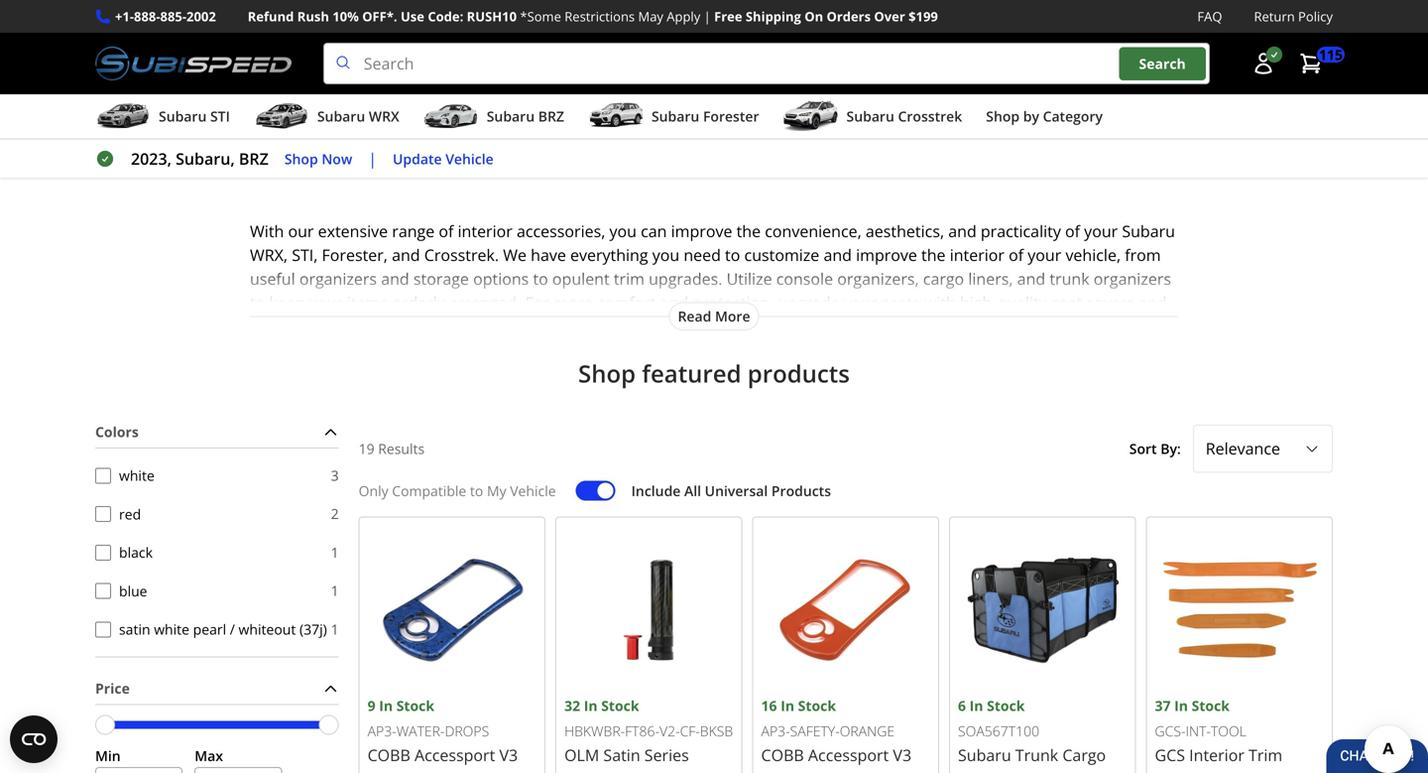 Task type: describe. For each thing, give the bounding box(es) containing it.
0 vertical spatial interior accessories
[[559, 67, 677, 84]]

vehicle,
[[1066, 244, 1121, 266]]

subaru forester button
[[588, 98, 760, 138]]

1 for black
[[331, 543, 339, 562]]

the down upgrade
[[826, 316, 850, 337]]

0 horizontal spatial universal
[[705, 481, 768, 500]]

3
[[331, 466, 339, 485]]

restrictions
[[565, 7, 635, 25]]

1 vertical spatial vehicle
[[510, 481, 556, 500]]

and down 'upgrades.'
[[661, 292, 689, 313]]

+1-888-885-2002
[[115, 7, 216, 25]]

1 vertical spatial improve
[[856, 244, 918, 266]]

885-
[[160, 7, 187, 25]]

subaru up from
[[1123, 220, 1176, 242]]

a subaru wrx thumbnail image image
[[254, 101, 309, 131]]

about
[[348, 339, 392, 361]]

shop for shop featured products
[[579, 357, 636, 390]]

organizer
[[959, 770, 1031, 773]]

1 horizontal spatial improve
[[760, 316, 822, 337]]

accessport for cobb accessport v3 faceplate (rain drops)
[[415, 744, 495, 766]]

stock for ft86-
[[602, 696, 640, 715]]

to left 'my'
[[470, 481, 484, 500]]

keep
[[269, 292, 305, 313]]

include
[[632, 481, 681, 500]]

32
[[565, 696, 581, 715]]

may
[[639, 7, 664, 25]]

driving
[[382, 363, 432, 385]]

in for int-
[[1175, 696, 1189, 715]]

/ up subaru brz
[[537, 65, 543, 86]]

vehicle inside button
[[446, 149, 494, 168]]

32 in stock hbkwbr-ft86-v2-cf-bksb
[[565, 696, 733, 740]]

featured
[[642, 357, 742, 390]]

satin white pearl / whiteout (37j) button
[[95, 621, 111, 637]]

your down organizers,
[[844, 292, 878, 313]]

price
[[95, 679, 130, 698]]

1 for satin white pearl / whiteout (37j)
[[331, 620, 339, 638]]

16
[[762, 696, 778, 715]]

panel
[[1156, 770, 1197, 773]]

only
[[359, 481, 389, 500]]

opulent
[[553, 268, 610, 289]]

open widget image
[[10, 715, 58, 763]]

in for safety-
[[781, 696, 795, 715]]

kits
[[711, 316, 737, 337]]

0 horizontal spatial trim
[[614, 268, 645, 289]]

cargo
[[924, 268, 965, 289]]

v3 for cobb accessport v3 faceplate (rain drops)
[[500, 744, 518, 766]]

subaru brz
[[487, 107, 565, 126]]

practicality
[[981, 220, 1062, 242]]

of up crosstrek.
[[439, 220, 454, 242]]

subaru left sti on the top of page
[[159, 107, 207, 126]]

subaru right a subaru brz thumbnail image
[[487, 107, 535, 126]]

interior inside 37 in stock gcs-int-tool gcs interior trim panel tools - universal
[[1190, 744, 1245, 766]]

19
[[359, 439, 375, 458]]

organizers,
[[838, 268, 919, 289]]

and up a subaru brz thumbnail image
[[422, 67, 446, 84]]

read more
[[678, 306, 751, 325]]

10%
[[333, 7, 359, 25]]

options
[[473, 268, 529, 289]]

(37j)
[[300, 620, 327, 639]]

to up make
[[741, 316, 756, 337]]

and down the covers
[[1114, 316, 1142, 337]]

1 horizontal spatial accessories
[[607, 67, 677, 84]]

of right reflection
[[1057, 339, 1071, 361]]

extensive
[[318, 220, 388, 242]]

0 vertical spatial quality
[[998, 292, 1048, 313]]

stock for subaru
[[987, 696, 1026, 715]]

with
[[250, 220, 284, 242]]

subaru right a subaru crosstrek thumbnail image
[[847, 107, 895, 126]]

1 vertical spatial white
[[154, 620, 190, 639]]

subaru sti
[[159, 107, 230, 126]]

accessories,
[[517, 220, 606, 242]]

in for water-
[[379, 696, 393, 715]]

1 organizers from the left
[[299, 268, 377, 289]]

tool
[[1212, 721, 1247, 740]]

cobb for cobb accessport v3 faceplate (safet
[[762, 744, 805, 766]]

and up orderly
[[381, 268, 410, 289]]

$199
[[909, 7, 939, 25]]

enhancer.
[[522, 363, 596, 385]]

your down the covers
[[1076, 339, 1109, 361]]

subaru left forester
[[652, 107, 700, 126]]

ft86-
[[625, 721, 660, 740]]

subaru down appearance. at the right
[[912, 339, 965, 361]]

use
[[401, 7, 425, 25]]

cobb accessport v3 faceplate (rain drops) image
[[368, 525, 537, 695]]

sti
[[210, 107, 230, 126]]

faceplate for cobb accessport v3 faceplate (rain drops)
[[368, 770, 438, 773]]

- inside 37 in stock gcs-int-tool gcs interior trim panel tools - universal
[[1244, 770, 1249, 773]]

results
[[378, 439, 425, 458]]

utilize
[[727, 268, 773, 289]]

2 horizontal spatial accessories
[[688, 138, 871, 181]]

from
[[1126, 244, 1162, 266]]

faq link
[[1198, 6, 1223, 27]]

stock for int-
[[1192, 696, 1230, 715]]

+1-
[[115, 7, 134, 25]]

high-
[[961, 292, 998, 313]]

universal inside 37 in stock gcs-int-tool gcs interior trim panel tools - universal
[[1253, 770, 1323, 773]]

orderly
[[392, 292, 445, 313]]

subaru crosstrek button
[[783, 98, 963, 138]]

home image
[[95, 68, 111, 83]]

personality
[[250, 363, 332, 385]]

sort by:
[[1130, 439, 1182, 458]]

with our extensive range of interior accessories, you can improve the convenience, aesthetics, and practicality of your subaru wrx, sti, forester, and crosstrek. we have everything you need to customize and improve the interior of your vehicle, from useful organizers and storage options to opulent trim upgrades. utilize console organizers, cargo liners, and trunk organizers to keep your items orderly arranged. for more comfort and protection, upgrade your seats with high-quality seat covers and cushions. add custom floor mats, inside led lighting, and trim kits to improve the appearance. for their great quality and design, think about brands like weathertech, and husky liners. make the interior of your subaru a reflection of your personality and a driving experience enhancer.
[[250, 220, 1176, 385]]

subaru inside '6 in stock soa567t100 subaru trunk cargo organizer - universal'
[[959, 744, 1012, 766]]

1 horizontal spatial trim
[[676, 316, 707, 337]]

accessport for cobb accessport v3 faceplate (safet
[[809, 744, 889, 766]]

gcs interior trim panel tools - universal image
[[1156, 525, 1325, 695]]

upgrades.
[[649, 268, 723, 289]]

cargo
[[1063, 744, 1107, 766]]

and right the covers
[[1139, 292, 1167, 313]]

0 horizontal spatial interior
[[458, 220, 513, 242]]

0 vertical spatial white
[[119, 466, 155, 485]]

16 in stock ap3-safety-orange cobb accessport v3 faceplate (safet
[[762, 696, 928, 773]]

subaru inside "dropdown button"
[[317, 107, 365, 126]]

inside
[[500, 316, 544, 337]]

seat
[[1052, 292, 1083, 313]]

faceplate for cobb accessport v3 faceplate (safet
[[762, 770, 832, 773]]

stock for safety-
[[798, 696, 837, 715]]

apply
[[667, 7, 701, 25]]

update vehicle
[[393, 149, 494, 168]]

and down about
[[337, 363, 365, 385]]

the up customize
[[737, 220, 761, 242]]

red button
[[95, 506, 111, 522]]

and up husky
[[644, 316, 672, 337]]

bksb
[[700, 721, 733, 740]]

cushions.
[[250, 316, 320, 337]]

comfort
[[598, 292, 656, 313]]

a subaru forester thumbnail image image
[[588, 101, 644, 131]]

satin white pearl / whiteout (37j)
[[119, 620, 327, 639]]

items
[[347, 292, 388, 313]]

subaru wrx
[[317, 107, 400, 126]]

rush
[[297, 7, 329, 25]]

drops)
[[484, 770, 533, 773]]

by:
[[1161, 439, 1182, 458]]

trunk
[[1050, 268, 1090, 289]]

interior trim and accessories
[[339, 67, 521, 84]]

1 vertical spatial |
[[368, 148, 377, 169]]

search
[[1140, 54, 1187, 73]]

sti,
[[292, 244, 318, 266]]

cobb accessport v3 faceplate (safety orange) - 2015 subaru wrx / sti image
[[762, 525, 931, 695]]

free
[[715, 7, 743, 25]]

115 button
[[1290, 44, 1346, 83]]

cobb for cobb accessport v3 faceplate (rain drops)
[[368, 744, 411, 766]]

/ right pearl
[[230, 620, 235, 639]]

of up the vehicle,
[[1066, 220, 1081, 242]]

your up the vehicle,
[[1085, 220, 1119, 242]]

our
[[288, 220, 314, 242]]

a subaru brz thumbnail image image
[[423, 101, 479, 131]]

subispeed logo image
[[95, 43, 291, 84]]

of down appearance. at the right
[[855, 339, 870, 361]]

/ for interior trim and accessories
[[318, 65, 323, 86]]

maximum slider
[[319, 715, 339, 735]]



Task type: locate. For each thing, give the bounding box(es) containing it.
0 vertical spatial shop
[[987, 107, 1020, 126]]

tools
[[1201, 770, 1240, 773]]

to up utilize
[[725, 244, 741, 266]]

quality up great
[[998, 292, 1048, 313]]

2 horizontal spatial shop
[[987, 107, 1020, 126]]

0 horizontal spatial -
[[1036, 770, 1041, 773]]

forester
[[703, 107, 760, 126]]

and up cargo
[[949, 220, 977, 242]]

2 cobb from the left
[[762, 744, 805, 766]]

ap3- down 9
[[368, 721, 397, 740]]

interior up tools
[[1190, 744, 1245, 766]]

update vehicle button
[[393, 148, 494, 170]]

universal
[[705, 481, 768, 500], [1045, 770, 1114, 773], [1253, 770, 1323, 773]]

2 ap3- from the left
[[762, 721, 791, 740]]

improve down upgrade
[[760, 316, 822, 337]]

0 horizontal spatial v3
[[500, 744, 518, 766]]

2 accessport from the left
[[809, 744, 889, 766]]

2 horizontal spatial interior
[[950, 244, 1005, 266]]

1 vertical spatial interior accessories
[[558, 138, 871, 181]]

stock up safety-
[[798, 696, 837, 715]]

1
[[331, 543, 339, 562], [331, 581, 339, 600], [331, 620, 339, 638]]

0 horizontal spatial |
[[368, 148, 377, 169]]

quality
[[998, 292, 1048, 313], [1060, 316, 1110, 337]]

safety-
[[791, 721, 840, 740]]

ap3- inside 9 in stock ap3-water-drops cobb accessport v3 faceplate (rain drops)
[[368, 721, 397, 740]]

37
[[1156, 696, 1171, 715]]

lighting,
[[581, 316, 640, 337]]

v3 up the drops)
[[500, 744, 518, 766]]

colors button
[[95, 417, 339, 447]]

0 vertical spatial interior
[[458, 220, 513, 242]]

accessport inside 16 in stock ap3-safety-orange cobb accessport v3 faceplate (safet
[[809, 744, 889, 766]]

1 1 from the top
[[331, 543, 339, 562]]

3 in from the left
[[584, 696, 598, 715]]

1 stock from the left
[[397, 696, 435, 715]]

trim inside 37 in stock gcs-int-tool gcs interior trim panel tools - universal
[[1249, 744, 1283, 766]]

in inside 32 in stock hbkwbr-ft86-v2-cf-bksb
[[584, 696, 598, 715]]

interior accessories down subaru forester
[[558, 138, 871, 181]]

covers
[[1087, 292, 1135, 313]]

subaru trunk cargo organizer - universal image
[[959, 525, 1128, 695]]

search input field
[[323, 43, 1211, 84]]

4 in from the left
[[970, 696, 984, 715]]

quality down 'seat'
[[1060, 316, 1110, 337]]

/ up subaru wrx "dropdown button"
[[318, 65, 323, 86]]

1 horizontal spatial v3
[[893, 744, 912, 766]]

select... image
[[1305, 441, 1321, 457]]

brz inside dropdown button
[[539, 107, 565, 126]]

0 horizontal spatial faceplate
[[368, 770, 438, 773]]

1 for blue
[[331, 581, 339, 600]]

trim
[[390, 67, 419, 84], [1249, 744, 1283, 766]]

0 horizontal spatial for
[[525, 292, 550, 313]]

3 1 from the top
[[331, 620, 339, 638]]

brz right subaru,
[[239, 148, 269, 169]]

off*.
[[362, 7, 398, 25]]

2 horizontal spatial universal
[[1253, 770, 1323, 773]]

1 horizontal spatial for
[[950, 316, 974, 337]]

stock inside 9 in stock ap3-water-drops cobb accessport v3 faceplate (rain drops)
[[397, 696, 435, 715]]

whiteout
[[239, 620, 296, 639]]

for down high- on the right
[[950, 316, 974, 337]]

faceplate inside 9 in stock ap3-water-drops cobb accessport v3 faceplate (rain drops)
[[368, 770, 438, 773]]

subaru up "now"
[[317, 107, 365, 126]]

compatible
[[392, 481, 467, 500]]

1 vertical spatial quality
[[1060, 316, 1110, 337]]

2 stock from the left
[[798, 696, 837, 715]]

shop for shop by category
[[987, 107, 1020, 126]]

subaru up organizer
[[959, 744, 1012, 766]]

your
[[1085, 220, 1119, 242], [1028, 244, 1062, 266], [309, 292, 343, 313], [844, 292, 878, 313], [874, 339, 908, 361], [1076, 339, 1109, 361]]

interior down upgrade
[[796, 339, 851, 361]]

husky
[[620, 339, 666, 361]]

now
[[322, 149, 353, 168]]

stock
[[397, 696, 435, 715], [798, 696, 837, 715], [602, 696, 640, 715], [987, 696, 1026, 715], [1192, 696, 1230, 715]]

rush10
[[467, 7, 517, 25]]

universal inside '6 in stock soa567t100 subaru trunk cargo organizer - universal'
[[1045, 770, 1114, 773]]

2 horizontal spatial improve
[[856, 244, 918, 266]]

/ right home icon at top left
[[127, 65, 133, 86]]

v3 down the orange
[[893, 744, 912, 766]]

seats
[[882, 292, 921, 313]]

faceplate down water-
[[368, 770, 438, 773]]

in right 32
[[584, 696, 598, 715]]

in inside 16 in stock ap3-safety-orange cobb accessport v3 faceplate (safet
[[781, 696, 795, 715]]

1 horizontal spatial universal
[[1045, 770, 1114, 773]]

the right make
[[768, 339, 792, 361]]

ap3- for cobb accessport v3 faceplate (safet
[[762, 721, 791, 740]]

a down about
[[369, 363, 378, 385]]

1 horizontal spatial -
[[1244, 770, 1249, 773]]

1 horizontal spatial ap3-
[[762, 721, 791, 740]]

improve up organizers,
[[856, 244, 918, 266]]

collections
[[149, 67, 217, 84]]

cobb inside 9 in stock ap3-water-drops cobb accessport v3 faceplate (rain drops)
[[368, 744, 411, 766]]

to down useful
[[250, 292, 265, 313]]

forester,
[[322, 244, 388, 266]]

search button
[[1120, 47, 1206, 80]]

pearl
[[193, 620, 226, 639]]

0 vertical spatial vehicle
[[446, 149, 494, 168]]

with
[[925, 292, 956, 313]]

ap3- down 16
[[762, 721, 791, 740]]

like
[[452, 339, 478, 361]]

you down the can at top left
[[653, 244, 680, 266]]

0 horizontal spatial ap3-
[[368, 721, 397, 740]]

black button
[[95, 545, 111, 560]]

you
[[610, 220, 637, 242], [653, 244, 680, 266]]

in for subaru
[[970, 696, 984, 715]]

v3 inside 9 in stock ap3-water-drops cobb accessport v3 faceplate (rain drops)
[[500, 744, 518, 766]]

in inside 9 in stock ap3-water-drops cobb accessport v3 faceplate (rain drops)
[[379, 696, 393, 715]]

1 horizontal spatial organizers
[[1094, 268, 1172, 289]]

19 results
[[359, 439, 425, 458]]

have
[[531, 244, 566, 266]]

1 horizontal spatial |
[[704, 7, 711, 25]]

stock inside 37 in stock gcs-int-tool gcs interior trim panel tools - universal
[[1192, 696, 1230, 715]]

1 horizontal spatial quality
[[1060, 316, 1110, 337]]

accessories up subaru brz dropdown button
[[449, 67, 521, 84]]

accessport inside 9 in stock ap3-water-drops cobb accessport v3 faceplate (rain drops)
[[415, 744, 495, 766]]

0 horizontal spatial organizers
[[299, 268, 377, 289]]

to down have
[[533, 268, 549, 289]]

stock inside 32 in stock hbkwbr-ft86-v2-cf-bksb
[[602, 696, 640, 715]]

2 1 from the top
[[331, 581, 339, 600]]

5 in from the left
[[1175, 696, 1189, 715]]

shop inside shop now link
[[285, 149, 318, 168]]

stock up ft86- in the left bottom of the page
[[602, 696, 640, 715]]

interior up a subaru forester thumbnail image
[[559, 67, 604, 84]]

update
[[393, 149, 442, 168]]

0 horizontal spatial accessport
[[415, 744, 495, 766]]

0 horizontal spatial cobb
[[368, 744, 411, 766]]

cobb down safety-
[[762, 744, 805, 766]]

0 vertical spatial trim
[[390, 67, 419, 84]]

1 vertical spatial 1
[[331, 581, 339, 600]]

| left free
[[704, 7, 711, 25]]

0 horizontal spatial quality
[[998, 292, 1048, 313]]

a subaru sti thumbnail image image
[[95, 101, 151, 131]]

code:
[[428, 7, 464, 25]]

shop inside shop by category dropdown button
[[987, 107, 1020, 126]]

1 horizontal spatial brz
[[539, 107, 565, 126]]

shop left by
[[987, 107, 1020, 126]]

0 vertical spatial a
[[969, 339, 978, 361]]

1 ap3- from the left
[[368, 721, 397, 740]]

olm satin series carbon ebrake handle w/button black w/red button - 2015-2021 subaru wrx / sti / 2014-2018 forester / 2013-2017 crosstrek / 2013-2016 scion fr-s / 2013-2024 subaru brz / 2017-2020 toyota 86 / 2022-2024 gr86 image
[[565, 525, 734, 695]]

minimum slider
[[95, 715, 115, 735]]

stock inside '6 in stock soa567t100 subaru trunk cargo organizer - universal'
[[987, 696, 1026, 715]]

0 horizontal spatial brz
[[239, 148, 269, 169]]

1 - from the left
[[1036, 770, 1041, 773]]

trim up "comfort"
[[614, 268, 645, 289]]

stock up 'int-'
[[1192, 696, 1230, 715]]

2 organizers from the left
[[1094, 268, 1172, 289]]

ap3- inside 16 in stock ap3-safety-orange cobb accessport v3 faceplate (safet
[[762, 721, 791, 740]]

accessories down a subaru crosstrek thumbnail image
[[688, 138, 871, 181]]

2 vertical spatial improve
[[760, 316, 822, 337]]

of
[[439, 220, 454, 242], [1066, 220, 1081, 242], [1009, 244, 1024, 266], [855, 339, 870, 361], [1057, 339, 1071, 361]]

and down range
[[392, 244, 420, 266]]

brands
[[396, 339, 448, 361]]

your up add
[[309, 292, 343, 313]]

the up cargo
[[922, 244, 946, 266]]

a subaru crosstrek thumbnail image image
[[783, 101, 839, 131]]

v3 inside 16 in stock ap3-safety-orange cobb accessport v3 faceplate (safet
[[893, 744, 912, 766]]

orange
[[840, 721, 895, 740]]

1 vertical spatial shop
[[285, 149, 318, 168]]

shop by category button
[[987, 98, 1103, 138]]

to
[[725, 244, 741, 266], [533, 268, 549, 289], [250, 292, 265, 313], [741, 316, 756, 337], [470, 481, 484, 500]]

1 cobb from the left
[[368, 744, 411, 766]]

1 v3 from the left
[[500, 744, 518, 766]]

v2-
[[660, 721, 680, 740]]

faceplate inside 16 in stock ap3-safety-orange cobb accessport v3 faceplate (safet
[[762, 770, 832, 773]]

0 vertical spatial brz
[[539, 107, 565, 126]]

1 horizontal spatial interior
[[796, 339, 851, 361]]

0 vertical spatial improve
[[671, 220, 733, 242]]

need
[[684, 244, 721, 266]]

by
[[1024, 107, 1040, 126]]

in right 16
[[781, 696, 795, 715]]

refund rush 10% off*. use code: rush10 *some restrictions may apply | free shipping on orders over $199
[[248, 7, 939, 25]]

white right white button
[[119, 466, 155, 485]]

liners.
[[670, 339, 719, 361]]

1 horizontal spatial cobb
[[762, 744, 805, 766]]

1 horizontal spatial trim
[[1249, 744, 1283, 766]]

/ for interior
[[233, 65, 239, 86]]

in for ft86-
[[584, 696, 598, 715]]

weathertech,
[[482, 339, 584, 361]]

your down appearance. at the right
[[874, 339, 908, 361]]

1 vertical spatial you
[[653, 244, 680, 266]]

brz left a subaru forester thumbnail image
[[539, 107, 565, 126]]

range
[[392, 220, 435, 242]]

think
[[307, 339, 344, 361]]

faceplate down safety-
[[762, 770, 832, 773]]

5 stock from the left
[[1192, 696, 1230, 715]]

- inside '6 in stock soa567t100 subaru trunk cargo organizer - universal'
[[1036, 770, 1041, 773]]

1 vertical spatial a
[[369, 363, 378, 385]]

white right satin
[[154, 620, 190, 639]]

stock up water-
[[397, 696, 435, 715]]

and down convenience,
[[824, 244, 852, 266]]

crosstrek
[[899, 107, 963, 126]]

0 vertical spatial |
[[704, 7, 711, 25]]

price button
[[95, 673, 339, 704]]

in right 6
[[970, 696, 984, 715]]

white button
[[95, 468, 111, 484]]

arranged.
[[449, 292, 521, 313]]

vehicle right 'my'
[[510, 481, 556, 500]]

interior up subaru wrx
[[339, 67, 387, 84]]

blue button
[[95, 583, 111, 599]]

protection,
[[693, 292, 774, 313]]

Select... button
[[1194, 425, 1334, 473]]

experience
[[437, 363, 518, 385]]

for up inside
[[525, 292, 550, 313]]

1 horizontal spatial a
[[969, 339, 978, 361]]

interior accessories up a subaru forester thumbnail image
[[559, 67, 677, 84]]

0 horizontal spatial trim
[[390, 67, 419, 84]]

4 stock from the left
[[987, 696, 1026, 715]]

2 vertical spatial 1
[[331, 620, 339, 638]]

0 horizontal spatial vehicle
[[446, 149, 494, 168]]

in inside '6 in stock soa567t100 subaru trunk cargo organizer - universal'
[[970, 696, 984, 715]]

1 horizontal spatial accessport
[[809, 744, 889, 766]]

0 horizontal spatial a
[[369, 363, 378, 385]]

2 vertical spatial interior
[[796, 339, 851, 361]]

9
[[368, 696, 376, 715]]

category
[[1043, 107, 1103, 126]]

console
[[777, 268, 834, 289]]

max
[[195, 746, 223, 765]]

3 stock from the left
[[602, 696, 640, 715]]

1 vertical spatial trim
[[676, 316, 707, 337]]

0 vertical spatial trim
[[614, 268, 645, 289]]

/ right collections
[[233, 65, 239, 86]]

led
[[549, 316, 577, 337]]

interior link
[[254, 67, 318, 84], [254, 67, 302, 84]]

design,
[[250, 339, 303, 361]]

Max text field
[[195, 767, 282, 773]]

universal right the all
[[705, 481, 768, 500]]

cobb inside 16 in stock ap3-safety-orange cobb accessport v3 faceplate (safet
[[762, 744, 805, 766]]

of down practicality
[[1009, 244, 1024, 266]]

0 vertical spatial 1
[[331, 543, 339, 562]]

accessport up (rain
[[415, 744, 495, 766]]

0 horizontal spatial accessories
[[449, 67, 521, 84]]

shop left "now"
[[285, 149, 318, 168]]

2 vertical spatial shop
[[579, 357, 636, 390]]

interior down a subaru forester thumbnail image
[[558, 138, 680, 181]]

- right tools
[[1244, 770, 1249, 773]]

faceplate
[[368, 770, 438, 773], [762, 770, 832, 773]]

my
[[487, 481, 507, 500]]

- down trunk
[[1036, 770, 1041, 773]]

2 in from the left
[[781, 696, 795, 715]]

include all universal products
[[632, 481, 832, 500]]

0 vertical spatial for
[[525, 292, 550, 313]]

universal right tools
[[1253, 770, 1323, 773]]

interior
[[254, 67, 302, 84], [339, 67, 387, 84], [559, 67, 604, 84], [558, 138, 680, 181], [1190, 744, 1245, 766]]

v3 for cobb accessport v3 faceplate (safet
[[893, 744, 912, 766]]

more
[[715, 306, 751, 325]]

their
[[978, 316, 1013, 337]]

trunk
[[1016, 744, 1059, 766]]

subaru wrx button
[[254, 98, 400, 138]]

0 horizontal spatial improve
[[671, 220, 733, 242]]

trim up liners.
[[676, 316, 707, 337]]

you up 'everything'
[[610, 220, 637, 242]]

stock for water-
[[397, 696, 435, 715]]

crosstrek.
[[424, 244, 499, 266]]

0 vertical spatial you
[[610, 220, 637, 242]]

interior up crosstrek.
[[458, 220, 513, 242]]

and down lighting,
[[588, 339, 616, 361]]

shop down lighting,
[[579, 357, 636, 390]]

universal down cargo
[[1045, 770, 1114, 773]]

policy
[[1299, 7, 1334, 25]]

/ for collections
[[127, 65, 133, 86]]

subaru sti button
[[95, 98, 230, 138]]

refund
[[248, 7, 294, 25]]

1 vertical spatial for
[[950, 316, 974, 337]]

0 horizontal spatial shop
[[285, 149, 318, 168]]

great
[[1017, 316, 1056, 337]]

wrx
[[369, 107, 400, 126]]

1 horizontal spatial faceplate
[[762, 770, 832, 773]]

more
[[554, 292, 593, 313]]

shop for shop now
[[285, 149, 318, 168]]

1 vertical spatial brz
[[239, 148, 269, 169]]

0 horizontal spatial you
[[610, 220, 637, 242]]

organizers down 'forester,' at the left top of the page
[[299, 268, 377, 289]]

ap3- for cobb accessport v3 faceplate (rain drops)
[[368, 721, 397, 740]]

all
[[685, 481, 702, 500]]

subaru crosstrek
[[847, 107, 963, 126]]

2 v3 from the left
[[893, 744, 912, 766]]

button image
[[1252, 52, 1276, 76]]

vehicle down a subaru brz thumbnail image
[[446, 149, 494, 168]]

| right "now"
[[368, 148, 377, 169]]

a left reflection
[[969, 339, 978, 361]]

in inside 37 in stock gcs-int-tool gcs interior trim panel tools - universal
[[1175, 696, 1189, 715]]

1 horizontal spatial shop
[[579, 357, 636, 390]]

shop by category
[[987, 107, 1103, 126]]

stock up soa567t100
[[987, 696, 1026, 715]]

and left trunk
[[1018, 268, 1046, 289]]

organizers down from
[[1094, 268, 1172, 289]]

1 accessport from the left
[[415, 744, 495, 766]]

products
[[748, 357, 850, 390]]

stock inside 16 in stock ap3-safety-orange cobb accessport v3 faceplate (safet
[[798, 696, 837, 715]]

2 faceplate from the left
[[762, 770, 832, 773]]

1 faceplate from the left
[[368, 770, 438, 773]]

floor
[[416, 316, 451, 337]]

your down practicality
[[1028, 244, 1062, 266]]

1 in from the left
[[379, 696, 393, 715]]

2 - from the left
[[1244, 770, 1249, 773]]

improve up need
[[671, 220, 733, 242]]

37 in stock gcs-int-tool gcs interior trim panel tools - universal
[[1156, 696, 1323, 773]]

accessories up a subaru forester thumbnail image
[[607, 67, 677, 84]]

1 vertical spatial interior
[[950, 244, 1005, 266]]

in right 9
[[379, 696, 393, 715]]

interior up a subaru wrx thumbnail image
[[254, 67, 302, 84]]

aesthetics,
[[866, 220, 945, 242]]

1 horizontal spatial you
[[653, 244, 680, 266]]

1 vertical spatial trim
[[1249, 744, 1283, 766]]

1 horizontal spatial vehicle
[[510, 481, 556, 500]]

subaru
[[159, 107, 207, 126], [317, 107, 365, 126], [487, 107, 535, 126], [652, 107, 700, 126], [847, 107, 895, 126], [1123, 220, 1176, 242], [912, 339, 965, 361], [959, 744, 1012, 766]]



Task type: vqa. For each thing, say whether or not it's contained in the screenshot.


